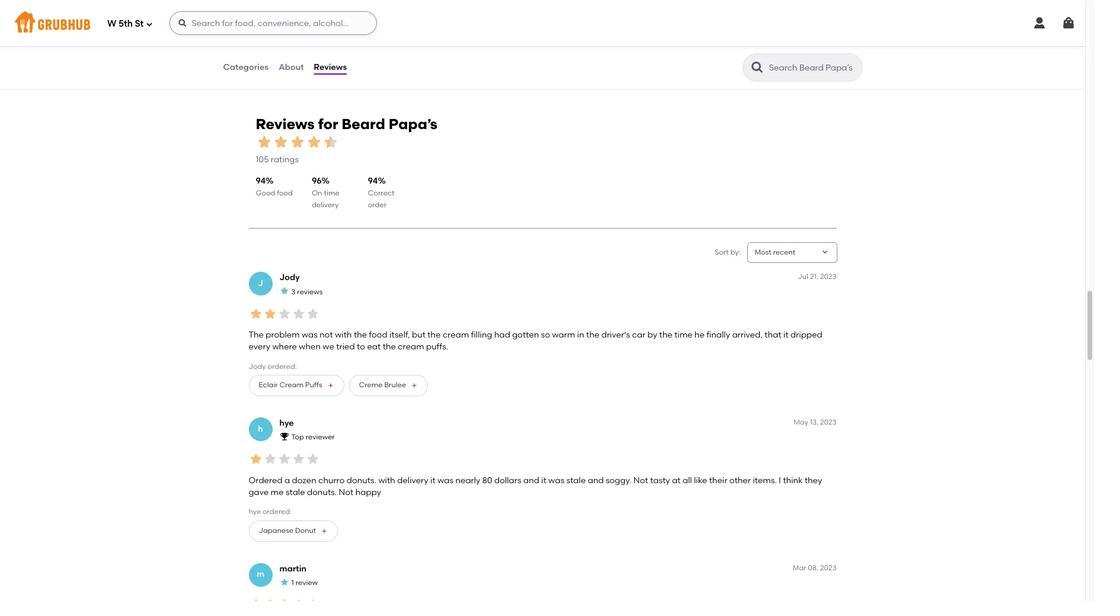 Task type: locate. For each thing, give the bounding box(es) containing it.
food right good
[[277, 189, 293, 197]]

that
[[765, 330, 782, 340]]

and right dollars
[[524, 476, 540, 486]]

1 vertical spatial jody
[[249, 363, 266, 371]]

was right dollars
[[549, 476, 565, 486]]

1 horizontal spatial 94
[[368, 176, 378, 186]]

94 inside the "94 good food"
[[256, 176, 266, 186]]

1 horizontal spatial with
[[379, 476, 395, 486]]

donuts. down churro
[[307, 488, 337, 498]]

food inside the problem was not with the food itself, but the cream filling had gotten so warm in the driver's car by the time he finally arrived, that it dripped every where when we tried to eat the cream puffs.
[[369, 330, 388, 340]]

h
[[258, 424, 263, 434]]

and left soggy.
[[588, 476, 604, 486]]

94 up correct
[[368, 176, 378, 186]]

1 horizontal spatial donuts.
[[347, 476, 377, 486]]

1 vertical spatial not
[[339, 488, 354, 498]]

hye up trophy icon
[[280, 419, 294, 429]]

eat
[[367, 342, 381, 352]]

was inside the problem was not with the food itself, but the cream filling had gotten so warm in the driver's car by the time he finally arrived, that it dripped every where when we tried to eat the cream puffs.
[[302, 330, 318, 340]]

1 vertical spatial reviews
[[256, 115, 315, 133]]

delivery left nearly
[[397, 476, 429, 486]]

to
[[357, 342, 365, 352]]

94 up good
[[256, 176, 266, 186]]

delivery inside the "ordered a dozen churro donuts. with delivery it was nearly 80 dollars and it was stale and soggy. not tasty at all like their other items. i think they gave me stale donuts. not happy"
[[397, 476, 429, 486]]

0 vertical spatial stale
[[567, 476, 586, 486]]

ratings right 105
[[271, 155, 299, 165]]

reviews right the about
[[314, 62, 347, 72]]

search icon image
[[750, 60, 765, 75]]

0 vertical spatial hye
[[280, 419, 294, 429]]

jody
[[280, 273, 300, 283], [249, 363, 266, 371]]

ordered: for where
[[268, 363, 297, 371]]

hye ordered:
[[249, 508, 292, 517]]

so
[[541, 330, 550, 340]]

0 vertical spatial delivery
[[312, 201, 339, 210]]

by:
[[731, 248, 741, 257]]

tried
[[336, 342, 355, 352]]

with up happy
[[379, 476, 395, 486]]

time right on
[[324, 189, 340, 197]]

driver's
[[602, 330, 630, 340]]

martin
[[280, 564, 307, 574]]

with
[[335, 330, 352, 340], [379, 476, 395, 486]]

ordered: up japanese
[[263, 508, 292, 517]]

0 vertical spatial 2023
[[821, 273, 837, 281]]

2 94 from the left
[[368, 176, 378, 186]]

nearly
[[456, 476, 481, 486]]

0 horizontal spatial hye
[[249, 508, 261, 517]]

they
[[805, 476, 823, 486]]

not down churro
[[339, 488, 354, 498]]

filling
[[471, 330, 492, 340]]

it inside the problem was not with the food itself, but the cream filling had gotten so warm in the driver's car by the time he finally arrived, that it dripped every where when we tried to eat the cream puffs.
[[784, 330, 789, 340]]

not left tasty at bottom
[[634, 476, 648, 486]]

0 horizontal spatial delivery
[[312, 201, 339, 210]]

it right dollars
[[542, 476, 547, 486]]

all
[[683, 476, 692, 486]]

1 vertical spatial time
[[675, 330, 693, 340]]

reviews for reviews
[[314, 62, 347, 72]]

with inside the "ordered a dozen churro donuts. with delivery it was nearly 80 dollars and it was stale and soggy. not tasty at all like their other items. i think they gave me stale donuts. not happy"
[[379, 476, 395, 486]]

their
[[710, 476, 728, 486]]

was
[[302, 330, 318, 340], [438, 476, 454, 486], [549, 476, 565, 486]]

1 horizontal spatial jody
[[280, 273, 300, 283]]

Search for food, convenience, alcohol... search field
[[170, 11, 377, 35]]

1 horizontal spatial hye
[[280, 419, 294, 429]]

15–25 min 0.95 mi
[[240, 14, 273, 33]]

was up when
[[302, 330, 318, 340]]

stale left soggy.
[[567, 476, 586, 486]]

0 horizontal spatial food
[[277, 189, 293, 197]]

svg image
[[1033, 16, 1047, 30], [1062, 16, 1076, 30], [146, 20, 153, 28]]

3 2023 from the top
[[821, 564, 837, 573]]

94 good food
[[256, 176, 293, 197]]

0 vertical spatial reviews
[[314, 62, 347, 72]]

1 94 from the left
[[256, 176, 266, 186]]

reviews up 105 ratings
[[256, 115, 315, 133]]

0 horizontal spatial stale
[[286, 488, 305, 498]]

0 vertical spatial ordered:
[[268, 363, 297, 371]]

jody up 3
[[280, 273, 300, 283]]

ordered
[[249, 476, 283, 486]]

j
[[258, 279, 263, 289]]

2023 right 13,
[[821, 419, 837, 427]]

0 horizontal spatial time
[[324, 189, 340, 197]]

1 horizontal spatial cream
[[443, 330, 469, 340]]

0 vertical spatial ratings
[[394, 27, 422, 37]]

main navigation navigation
[[0, 0, 1086, 46]]

1 horizontal spatial and
[[588, 476, 604, 486]]

beard
[[342, 115, 385, 133]]

stale down the a
[[286, 488, 305, 498]]

0 horizontal spatial jody
[[249, 363, 266, 371]]

ordered: down where
[[268, 363, 297, 371]]

dollars
[[495, 476, 522, 486]]

3 reviews
[[291, 288, 323, 296]]

donuts.
[[347, 476, 377, 486], [307, 488, 337, 498]]

1 horizontal spatial ratings
[[394, 27, 422, 37]]

plus icon image inside japanese donut button
[[321, 528, 328, 535]]

it left nearly
[[431, 476, 436, 486]]

1 2023 from the top
[[821, 273, 837, 281]]

0 horizontal spatial was
[[302, 330, 318, 340]]

mi
[[256, 25, 265, 33]]

food up eat
[[369, 330, 388, 340]]

1 horizontal spatial time
[[675, 330, 693, 340]]

plus icon image inside eclair cream puffs button
[[327, 382, 334, 389]]

1 vertical spatial ordered:
[[263, 508, 292, 517]]

star icon image
[[375, 14, 384, 23], [256, 134, 272, 151], [272, 134, 289, 151], [289, 134, 306, 151], [306, 134, 322, 151], [322, 134, 339, 151], [322, 134, 339, 151], [280, 287, 289, 296], [249, 307, 263, 321], [263, 307, 277, 321], [277, 307, 291, 321], [291, 307, 306, 321], [306, 307, 320, 321], [249, 453, 263, 467], [263, 453, 277, 467], [277, 453, 291, 467], [291, 453, 306, 467], [306, 453, 320, 467], [280, 578, 289, 588], [249, 598, 263, 602], [263, 598, 277, 602], [277, 598, 291, 602], [291, 598, 306, 602], [306, 598, 320, 602]]

with up tried
[[335, 330, 352, 340]]

1 vertical spatial food
[[369, 330, 388, 340]]

on
[[312, 189, 322, 197]]

jody down every
[[249, 363, 266, 371]]

papa's
[[389, 115, 438, 133]]

0 horizontal spatial not
[[339, 488, 354, 498]]

0 horizontal spatial with
[[335, 330, 352, 340]]

1 vertical spatial with
[[379, 476, 395, 486]]

it right that
[[784, 330, 789, 340]]

itself,
[[390, 330, 410, 340]]

svg image
[[178, 18, 188, 28]]

donut
[[295, 527, 316, 535]]

1 review
[[291, 579, 318, 588]]

cream up puffs.
[[443, 330, 469, 340]]

time
[[324, 189, 340, 197], [675, 330, 693, 340]]

donuts. up happy
[[347, 476, 377, 486]]

food
[[277, 189, 293, 197], [369, 330, 388, 340]]

0 horizontal spatial and
[[524, 476, 540, 486]]

it
[[784, 330, 789, 340], [431, 476, 436, 486], [542, 476, 547, 486]]

Search Beard Papa's search field
[[768, 62, 859, 74]]

plus icon image
[[327, 382, 334, 389], [411, 382, 418, 389], [321, 528, 328, 535]]

0 horizontal spatial 94
[[256, 176, 266, 186]]

0 horizontal spatial cream
[[398, 342, 424, 352]]

2 2023 from the top
[[821, 419, 837, 427]]

0 vertical spatial with
[[335, 330, 352, 340]]

1 vertical spatial 2023
[[821, 419, 837, 427]]

hye for hye ordered:
[[249, 508, 261, 517]]

plus icon image right donut
[[321, 528, 328, 535]]

2023 right 21,
[[821, 273, 837, 281]]

reviews
[[297, 288, 323, 296]]

1 horizontal spatial was
[[438, 476, 454, 486]]

0 horizontal spatial donuts.
[[307, 488, 337, 498]]

delivery down on
[[312, 201, 339, 210]]

we
[[323, 342, 334, 352]]

delivery inside the 96 on time delivery
[[312, 201, 339, 210]]

recent
[[773, 248, 796, 257]]

ratings right 514
[[394, 27, 422, 37]]

514 ratings
[[379, 27, 422, 37]]

0 horizontal spatial ratings
[[271, 155, 299, 165]]

2 horizontal spatial it
[[784, 330, 789, 340]]

eclair cream puffs
[[259, 381, 322, 390]]

jul
[[798, 273, 809, 281]]

1 horizontal spatial food
[[369, 330, 388, 340]]

plus icon image right brulee
[[411, 382, 418, 389]]

trophy icon image
[[280, 432, 289, 442]]

stale
[[567, 476, 586, 486], [286, 488, 305, 498]]

the
[[249, 330, 264, 340]]

reviews for reviews for beard papa's
[[256, 115, 315, 133]]

0 vertical spatial cream
[[443, 330, 469, 340]]

but
[[412, 330, 426, 340]]

a
[[285, 476, 290, 486]]

order
[[368, 201, 387, 210]]

80
[[483, 476, 493, 486]]

the up to
[[354, 330, 367, 340]]

reviews inside button
[[314, 62, 347, 72]]

94 inside 94 correct order
[[368, 176, 378, 186]]

2023 right 08,
[[821, 564, 837, 573]]

most
[[755, 248, 772, 257]]

soggy.
[[606, 476, 632, 486]]

hye
[[280, 419, 294, 429], [249, 508, 261, 517]]

plus icon image right puffs
[[327, 382, 334, 389]]

ratings
[[394, 27, 422, 37], [271, 155, 299, 165]]

sort by:
[[715, 248, 741, 257]]

hye for hye
[[280, 419, 294, 429]]

1 horizontal spatial stale
[[567, 476, 586, 486]]

1 horizontal spatial it
[[542, 476, 547, 486]]

ratings for 105 ratings
[[271, 155, 299, 165]]

creme brulee button
[[349, 375, 428, 397]]

reviews for beard papa's
[[256, 115, 438, 133]]

2023 for ordered a dozen churro donuts. with delivery it was nearly 80 dollars and it was stale and soggy. not tasty at all like their other items. i think they gave me stale donuts. not happy
[[821, 419, 837, 427]]

creme brulee
[[359, 381, 406, 390]]

0 vertical spatial not
[[634, 476, 648, 486]]

had
[[494, 330, 510, 340]]

eclair cream puffs button
[[249, 375, 344, 397]]

cream
[[443, 330, 469, 340], [398, 342, 424, 352]]

the
[[354, 330, 367, 340], [428, 330, 441, 340], [586, 330, 600, 340], [660, 330, 673, 340], [383, 342, 396, 352]]

ordered:
[[268, 363, 297, 371], [263, 508, 292, 517]]

1 vertical spatial stale
[[286, 488, 305, 498]]

was left nearly
[[438, 476, 454, 486]]

not
[[634, 476, 648, 486], [339, 488, 354, 498]]

1 vertical spatial ratings
[[271, 155, 299, 165]]

94 for 94 correct order
[[368, 176, 378, 186]]

1 vertical spatial delivery
[[397, 476, 429, 486]]

0 vertical spatial time
[[324, 189, 340, 197]]

reviews button
[[313, 46, 348, 89]]

2023
[[821, 273, 837, 281], [821, 419, 837, 427], [821, 564, 837, 573]]

categories
[[223, 62, 269, 72]]

cream down the but
[[398, 342, 424, 352]]

jody for jody
[[280, 273, 300, 283]]

japanese
[[259, 527, 294, 535]]

w
[[107, 18, 116, 29]]

and
[[524, 476, 540, 486], [588, 476, 604, 486]]

min
[[261, 14, 273, 23]]

2 vertical spatial 2023
[[821, 564, 837, 573]]

0 vertical spatial food
[[277, 189, 293, 197]]

he
[[695, 330, 705, 340]]

0 vertical spatial jody
[[280, 273, 300, 283]]

hye down gave
[[249, 508, 261, 517]]

1 vertical spatial hye
[[249, 508, 261, 517]]

about button
[[278, 46, 305, 89]]

time left he
[[675, 330, 693, 340]]

1 horizontal spatial delivery
[[397, 476, 429, 486]]

1 vertical spatial donuts.
[[307, 488, 337, 498]]

2 horizontal spatial was
[[549, 476, 565, 486]]

plus icon image inside creme brulee button
[[411, 382, 418, 389]]

creme
[[359, 381, 383, 390]]



Task type: vqa. For each thing, say whether or not it's contained in the screenshot.
"to" inside Item 4: Chalupa Supreme® - Chicken. Would you like to swap this for something else? Chalupa Supreme® - Chicken ∙ Chicken ∙ Lettuce ∙ Reduced-Fat Sour Cream ∙ Three-Cheese Blend ∙ Tomatoes Choose one (Required)
no



Task type: describe. For each thing, give the bounding box(es) containing it.
1 horizontal spatial not
[[634, 476, 648, 486]]

by
[[648, 330, 658, 340]]

ordered: for me
[[263, 508, 292, 517]]

gave
[[249, 488, 269, 498]]

2 horizontal spatial svg image
[[1062, 16, 1076, 30]]

reviewer
[[306, 434, 335, 442]]

3
[[291, 288, 296, 296]]

tasty
[[650, 476, 670, 486]]

categories button
[[223, 46, 269, 89]]

puffs
[[305, 381, 322, 390]]

the right eat
[[383, 342, 396, 352]]

good
[[256, 189, 275, 197]]

in
[[577, 330, 585, 340]]

plus icon image for creme brulee
[[411, 382, 418, 389]]

japanese donut
[[259, 527, 316, 535]]

dozen
[[292, 476, 316, 486]]

car
[[632, 330, 646, 340]]

the up puffs.
[[428, 330, 441, 340]]

when
[[299, 342, 321, 352]]

1
[[291, 579, 294, 588]]

sort
[[715, 248, 729, 257]]

churro
[[318, 476, 345, 486]]

problem
[[266, 330, 300, 340]]

top reviewer
[[291, 434, 335, 442]]

0 horizontal spatial svg image
[[146, 20, 153, 28]]

food inside the "94 good food"
[[277, 189, 293, 197]]

plus icon image for eclair cream puffs
[[327, 382, 334, 389]]

dripped
[[791, 330, 823, 340]]

Sort by: field
[[755, 248, 796, 258]]

may
[[794, 419, 809, 427]]

for
[[318, 115, 338, 133]]

time inside the 96 on time delivery
[[324, 189, 340, 197]]

jul 21, 2023
[[798, 273, 837, 281]]

japanese donut button
[[249, 521, 338, 542]]

review
[[296, 579, 318, 588]]

st
[[135, 18, 144, 29]]

21,
[[810, 273, 819, 281]]

eclair
[[259, 381, 278, 390]]

94 correct order
[[368, 176, 395, 210]]

finally
[[707, 330, 731, 340]]

105
[[256, 155, 269, 165]]

15–25
[[240, 14, 259, 23]]

may 13, 2023
[[794, 419, 837, 427]]

94 for 94 good food
[[256, 176, 266, 186]]

0.95
[[240, 25, 254, 33]]

most recent
[[755, 248, 796, 257]]

think
[[783, 476, 803, 486]]

items.
[[753, 476, 777, 486]]

i
[[779, 476, 781, 486]]

2 and from the left
[[588, 476, 604, 486]]

me
[[271, 488, 284, 498]]

1 and from the left
[[524, 476, 540, 486]]

mar 08, 2023
[[793, 564, 837, 573]]

0 vertical spatial donuts.
[[347, 476, 377, 486]]

like
[[694, 476, 708, 486]]

top
[[291, 434, 304, 442]]

1 vertical spatial cream
[[398, 342, 424, 352]]

ordered a dozen churro donuts. with delivery it was nearly 80 dollars and it was stale and soggy. not tasty at all like their other items. i think they gave me stale donuts. not happy
[[249, 476, 823, 498]]

w 5th st
[[107, 18, 144, 29]]

cream
[[280, 381, 304, 390]]

the problem was not with the food itself, but the cream filling had gotten so warm in the driver's car by the time he finally arrived, that it dripped every where when we tried to eat the cream puffs.
[[249, 330, 823, 352]]

the right by
[[660, 330, 673, 340]]

plus icon image for japanese donut
[[321, 528, 328, 535]]

with inside the problem was not with the food itself, but the cream filling had gotten so warm in the driver's car by the time he finally arrived, that it dripped every where when we tried to eat the cream puffs.
[[335, 330, 352, 340]]

happy
[[356, 488, 381, 498]]

96 on time delivery
[[312, 176, 340, 210]]

m
[[257, 570, 265, 580]]

mar
[[793, 564, 807, 573]]

correct
[[368, 189, 395, 197]]

warm
[[552, 330, 575, 340]]

ratings for 514 ratings
[[394, 27, 422, 37]]

where
[[272, 342, 297, 352]]

time inside the problem was not with the food itself, but the cream filling had gotten so warm in the driver's car by the time he finally arrived, that it dripped every where when we tried to eat the cream puffs.
[[675, 330, 693, 340]]

514
[[379, 27, 392, 37]]

brulee
[[384, 381, 406, 390]]

caret down icon image
[[820, 248, 830, 258]]

puffs.
[[426, 342, 448, 352]]

not
[[320, 330, 333, 340]]

0 horizontal spatial it
[[431, 476, 436, 486]]

arrived,
[[733, 330, 763, 340]]

13,
[[810, 419, 819, 427]]

other
[[730, 476, 751, 486]]

105 ratings
[[256, 155, 299, 165]]

2023 for the problem was not with the food itself, but the cream filling had gotten so warm in the driver's car by the time he finally arrived, that it dripped every where when we tried to eat the cream puffs.
[[821, 273, 837, 281]]

gotten
[[512, 330, 539, 340]]

the right in
[[586, 330, 600, 340]]

about
[[279, 62, 304, 72]]

1 horizontal spatial svg image
[[1033, 16, 1047, 30]]

jody for jody ordered:
[[249, 363, 266, 371]]

every
[[249, 342, 270, 352]]

5th
[[119, 18, 133, 29]]

96
[[312, 176, 322, 186]]



